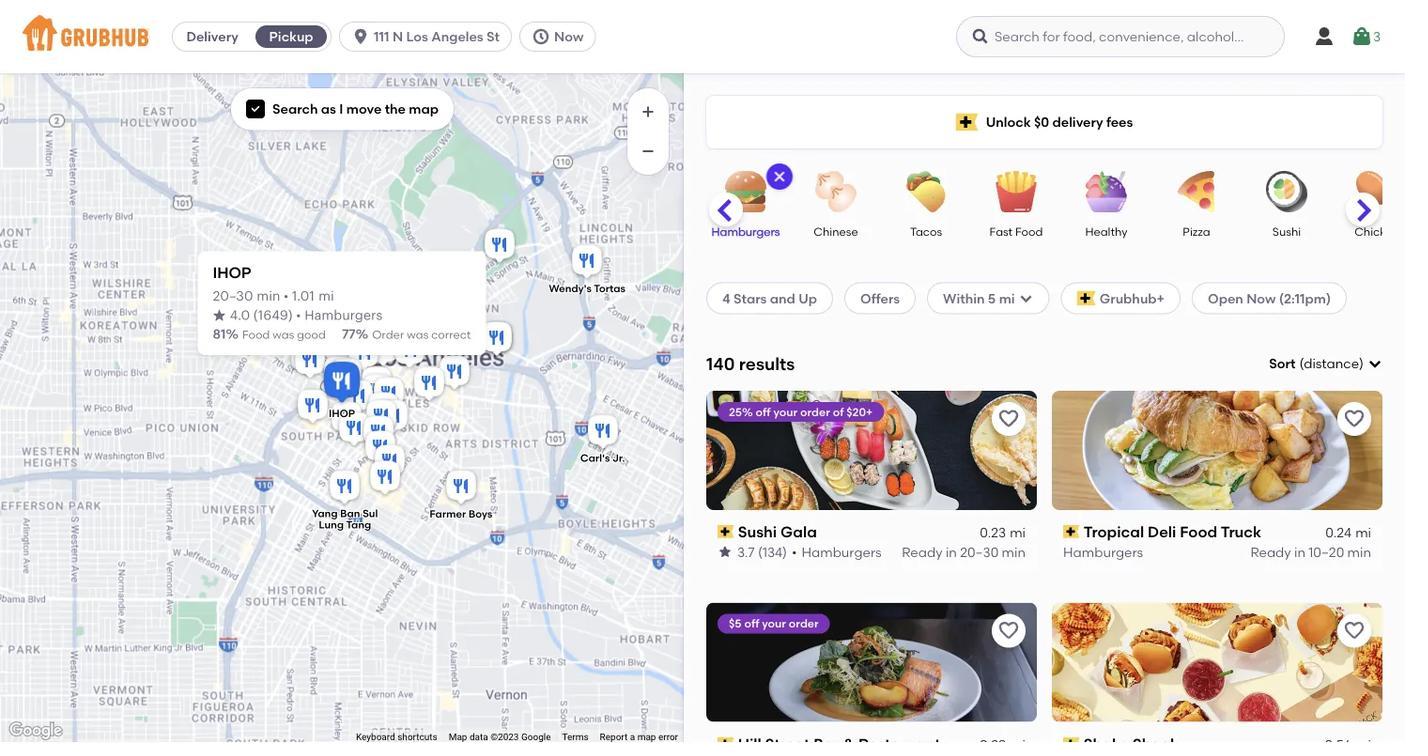 Task type: vqa. For each thing, say whether or not it's contained in the screenshot.
Now in BUTTON
yes



Task type: describe. For each thing, give the bounding box(es) containing it.
svg image inside 3 'button'
[[1351, 25, 1373, 48]]

deli
[[1148, 523, 1177, 541]]

as
[[321, 101, 336, 117]]

search as i move the map
[[272, 101, 439, 117]]

d-town burger bar image
[[370, 374, 408, 416]]

map
[[449, 731, 467, 743]]

sushi gala image
[[436, 353, 473, 394]]

$20+
[[847, 405, 873, 418]]

delivery button
[[173, 22, 252, 52]]

ready for tropical deli food truck
[[1251, 544, 1291, 560]]

food for 81 % food was good
[[242, 328, 270, 342]]

hill street bar & restaurant logo image
[[706, 603, 1037, 722]]

sort ( distance )
[[1269, 356, 1364, 372]]

4.0
[[230, 309, 250, 322]]

sort
[[1269, 356, 1296, 372]]

mi inside ihop 20–30 min • 1.01 mi
[[319, 290, 334, 303]]

keyboard shortcuts
[[356, 731, 437, 743]]

el charro restaurant image
[[272, 301, 310, 342]]

5
[[988, 290, 996, 306]]

1649
[[258, 309, 288, 322]]

25%
[[729, 405, 753, 418]]

( for 1649
[[254, 309, 258, 322]]

delivery
[[1053, 114, 1103, 130]]

svg image inside 111 n los angeles st button
[[351, 27, 370, 46]]

tropical deli food truck logo image
[[1052, 391, 1383, 510]]

hamburgers inside map region
[[305, 309, 383, 322]]

of
[[833, 405, 844, 418]]

0.24 mi
[[1326, 525, 1372, 541]]

results
[[739, 353, 795, 374]]

chinese image
[[803, 171, 869, 212]]

within
[[943, 290, 985, 306]]

proceed to checkout button
[[1077, 666, 1328, 700]]

truck
[[1221, 523, 1262, 541]]

off for 25%
[[756, 405, 771, 418]]

0 horizontal spatial svg image
[[250, 103, 261, 115]]

carl's
[[580, 452, 610, 465]]

wendy's tortas
[[549, 282, 626, 295]]

1 horizontal spatial 20–30
[[960, 544, 999, 560]]

• for 1649
[[296, 309, 301, 322]]

% for 77
[[356, 326, 369, 342]]

report a map error link
[[600, 731, 678, 743]]

subscription pass image for tropical deli food truck
[[1063, 525, 1080, 538]]

subscription pass image for hill street bar & restaurant logo
[[718, 737, 734, 743]]

the
[[385, 101, 406, 117]]

140
[[706, 353, 735, 374]]

tropical deli food truck
[[1084, 523, 1262, 541]]

sushi image
[[1254, 171, 1320, 212]]

sushi for sushi
[[1273, 225, 1301, 238]]

0 horizontal spatial save this restaurant image
[[998, 408, 1020, 430]]

the vegan joint image
[[371, 442, 409, 483]]

terms
[[562, 731, 589, 743]]

ihop 20–30 min • 1.01 mi
[[213, 264, 334, 303]]

hamburgers image
[[713, 171, 779, 212]]

10–20
[[1309, 544, 1345, 560]]

in for tropical deli food truck
[[1295, 544, 1306, 560]]

now button
[[520, 22, 603, 52]]

and
[[770, 290, 796, 306]]

ban
[[340, 507, 360, 520]]

pizza image
[[1164, 171, 1230, 212]]

master burger image
[[335, 409, 373, 450]]

svg image inside now button
[[532, 27, 551, 46]]

tropical deli food truck image
[[411, 364, 448, 405]]

yang ban sul lung tang
[[312, 507, 378, 531]]

a
[[630, 731, 635, 743]]

• hamburgers for 3.7 (134)
[[792, 544, 882, 560]]

open
[[1208, 290, 1244, 306]]

sul
[[363, 507, 378, 520]]

svg image inside main navigation navigation
[[1313, 25, 1336, 48]]

google
[[521, 731, 551, 743]]

plus icon image
[[639, 102, 658, 121]]

boys
[[469, 508, 493, 520]]

tortas
[[594, 282, 626, 295]]

$0
[[1034, 114, 1049, 130]]

keyboard shortcuts button
[[356, 730, 437, 743]]

Search for food, convenience, alcohol... search field
[[956, 16, 1285, 57]]

your for $5
[[762, 617, 786, 631]]

subscription pass image for shake shack logo
[[1063, 737, 1080, 743]]

(2:11pm)
[[1279, 290, 1331, 306]]

shake shack image
[[364, 329, 402, 371]]

proceed
[[1134, 675, 1188, 691]]

0 vertical spatial save this restaurant image
[[1343, 408, 1366, 430]]

3.7
[[737, 544, 755, 560]]

main navigation navigation
[[0, 0, 1405, 73]]

ready in 20–30 min
[[902, 544, 1026, 560]]

pickup
[[269, 29, 313, 45]]

proceed to checkout
[[1134, 675, 1271, 691]]

grubhub+
[[1100, 290, 1165, 306]]

4 stars and up
[[722, 290, 817, 306]]

140 results
[[706, 353, 795, 374]]

• inside ihop 20–30 min • 1.01 mi
[[284, 290, 288, 303]]

gala
[[781, 523, 817, 541]]

tacos
[[910, 225, 942, 238]]

to
[[1192, 675, 1205, 691]]

4
[[722, 290, 731, 306]]

mi right the 0.24
[[1356, 525, 1372, 541]]

order for $5 off your order
[[789, 617, 819, 631]]

jr.
[[612, 452, 625, 465]]

hamburgers down tropical at bottom
[[1063, 544, 1143, 560]]

sushi gala
[[738, 523, 817, 541]]

shortcuts
[[398, 731, 437, 743]]

open now (2:11pm)
[[1208, 290, 1331, 306]]

food for tropical deli food truck
[[1180, 523, 1218, 541]]

1 horizontal spatial food
[[1016, 225, 1043, 238]]

3.7 (134)
[[737, 544, 787, 560]]

wendy's tortas image
[[568, 242, 606, 283]]

st
[[487, 29, 500, 45]]

vegan hooligans image
[[374, 397, 411, 438]]

ihop image
[[319, 358, 364, 408]]

$5 off your order
[[729, 617, 819, 631]]

fees
[[1107, 114, 1133, 130]]

was for 81
[[273, 328, 294, 342]]

healthy image
[[1074, 171, 1139, 212]]

sushi for sushi gala
[[738, 523, 777, 541]]

n
[[393, 29, 403, 45]]

order
[[372, 328, 404, 342]]

yang
[[312, 507, 338, 520]]

wendy's
[[549, 282, 592, 295]]

i
[[339, 101, 343, 117]]

111 n los angeles st button
[[339, 22, 520, 52]]

111 n los angeles st
[[374, 29, 500, 45]]

vurger guyz image
[[339, 377, 377, 419]]



Task type: locate. For each thing, give the bounding box(es) containing it.
rating image
[[213, 309, 226, 321]]

ready in 10–20 min
[[1251, 544, 1372, 560]]

cargo snack shack image
[[481, 226, 519, 267]]

svg image
[[1351, 25, 1373, 48], [351, 27, 370, 46], [532, 27, 551, 46], [971, 27, 990, 46], [772, 169, 787, 184], [1368, 356, 1383, 371]]

hamburgers down hamburgers image
[[712, 225, 780, 238]]

min inside ihop 20–30 min • 1.01 mi
[[257, 290, 280, 303]]

1 vertical spatial sushi
[[738, 523, 777, 541]]

0 horizontal spatial )
[[288, 309, 293, 322]]

save this restaurant image
[[1343, 408, 1366, 430], [998, 620, 1020, 642]]

0 horizontal spatial save this restaurant image
[[998, 620, 1020, 642]]

within 5 mi
[[943, 290, 1015, 306]]

1 horizontal spatial was
[[407, 328, 429, 342]]

( right 4.0
[[254, 309, 258, 322]]

min down 0.23 mi
[[1002, 544, 1026, 560]]

• for 3.7 (134)
[[792, 544, 797, 560]]

0 horizontal spatial subscription pass image
[[718, 737, 734, 743]]

map right 'the'
[[409, 101, 439, 117]]

% left order in the top left of the page
[[356, 326, 369, 342]]

25% off your order of $20+
[[729, 405, 873, 418]]

( inside field
[[1300, 356, 1304, 372]]

was inside the 81 % food was good
[[273, 328, 294, 342]]

1 horizontal spatial save this restaurant image
[[1343, 408, 1366, 430]]

svg image
[[1313, 25, 1336, 48], [250, 103, 261, 115], [1019, 291, 1034, 306]]

ready for sushi gala
[[902, 544, 943, 560]]

0 horizontal spatial ihop
[[213, 264, 251, 282]]

1 vertical spatial off
[[744, 617, 759, 631]]

ale's restaurant image
[[366, 458, 404, 499]]

) inside map region
[[288, 309, 293, 322]]

sushi down sushi image
[[1273, 225, 1301, 238]]

1 vertical spatial •
[[296, 309, 301, 322]]

checkout
[[1208, 675, 1271, 691]]

1 horizontal spatial sushi
[[1273, 225, 1301, 238]]

in
[[946, 544, 957, 560], [1295, 544, 1306, 560]]

offers
[[861, 290, 900, 306]]

chinese
[[814, 225, 858, 238]]

81
[[213, 326, 226, 342]]

1 vertical spatial your
[[762, 617, 786, 631]]

1 vertical spatial save this restaurant image
[[998, 620, 1020, 642]]

1 horizontal spatial ihop
[[329, 407, 355, 420]]

order left of
[[800, 405, 830, 418]]

arda's cafe image
[[358, 364, 395, 405]]

food inside the 81 % food was good
[[242, 328, 270, 342]]

grubhub plus flag logo image left the grubhub+
[[1077, 291, 1096, 306]]

20–30 up 4.0
[[213, 290, 253, 303]]

) for 4.0 ( 1649 )
[[288, 309, 293, 322]]

food right deli on the right bottom of the page
[[1180, 523, 1218, 541]]

1 vertical spatial 20–30
[[960, 544, 999, 560]]

1 subscription pass image from the left
[[718, 525, 734, 538]]

grubhub plus flag logo image
[[956, 113, 979, 131], [1077, 291, 1096, 306]]

data
[[470, 731, 488, 743]]

min down 0.24 mi
[[1348, 544, 1372, 560]]

up
[[799, 290, 817, 306]]

2 horizontal spatial •
[[792, 544, 797, 560]]

1 horizontal spatial grubhub plus flag logo image
[[1077, 291, 1096, 306]]

%
[[226, 326, 239, 342], [356, 326, 369, 342]]

svg image right 5
[[1019, 291, 1034, 306]]

0 horizontal spatial ready
[[902, 544, 943, 560]]

now
[[554, 29, 584, 45], [1247, 290, 1276, 306]]

minus icon image
[[639, 142, 658, 161]]

your
[[774, 405, 798, 418], [762, 617, 786, 631]]

0 horizontal spatial map
[[409, 101, 439, 117]]

ihop inside ihop 20–30 min • 1.01 mi
[[213, 264, 251, 282]]

off right 25%
[[756, 405, 771, 418]]

your right $5
[[762, 617, 786, 631]]

gus's drive-in image
[[284, 278, 321, 319]]

•
[[284, 290, 288, 303], [296, 309, 301, 322], [792, 544, 797, 560]]

burger den image
[[478, 319, 516, 360]]

farmer boys
[[430, 508, 493, 520]]

1 vertical spatial ihop
[[329, 407, 355, 420]]

0 vertical spatial save this restaurant image
[[998, 408, 1020, 430]]

farmer boys image
[[442, 467, 480, 509]]

3 button
[[1351, 20, 1381, 54]]

0 horizontal spatial was
[[273, 328, 294, 342]]

0 vertical spatial grubhub plus flag logo image
[[956, 113, 979, 131]]

2 horizontal spatial min
[[1348, 544, 1372, 560]]

1 vertical spatial map
[[638, 731, 656, 743]]

2 vertical spatial svg image
[[1019, 291, 1034, 306]]

hamburgers up 77
[[305, 309, 383, 322]]

habibi bites image
[[287, 338, 325, 379]]

order right $5
[[789, 617, 819, 631]]

terms link
[[562, 731, 589, 743]]

) right sort
[[1359, 356, 1364, 372]]

0 vertical spatial sushi
[[1273, 225, 1301, 238]]

0.23
[[980, 525, 1006, 541]]

% for 81
[[226, 326, 239, 342]]

2 vertical spatial food
[[1180, 523, 1218, 541]]

mi right 1.01
[[319, 290, 334, 303]]

1 horizontal spatial subscription pass image
[[1063, 737, 1080, 743]]

star icon image
[[718, 544, 733, 559]]

0 vertical spatial • hamburgers
[[296, 309, 383, 322]]

bossa nova image
[[328, 399, 365, 440]]

) down 1.01
[[288, 309, 293, 322]]

ihop for ihop
[[329, 407, 355, 420]]

map region
[[0, 0, 841, 743]]

1 vertical spatial (
[[1300, 356, 1304, 372]]

0 horizontal spatial sushi
[[738, 523, 777, 541]]

save this restaurant image
[[998, 408, 1020, 430], [1343, 620, 1366, 642]]

anna's fish market dtla image
[[328, 356, 365, 397]]

0 vertical spatial order
[[800, 405, 830, 418]]

1 horizontal spatial (
[[1300, 356, 1304, 372]]

0 vertical spatial •
[[284, 290, 288, 303]]

0 horizontal spatial grubhub plus flag logo image
[[956, 113, 979, 131]]

subscription pass image up star icon
[[718, 525, 734, 538]]

tang
[[346, 519, 371, 531]]

1 vertical spatial save this restaurant image
[[1343, 620, 1366, 642]]

los
[[406, 29, 428, 45]]

grubhub plus flag logo image for unlock $0 delivery fees
[[956, 113, 979, 131]]

map data ©2023 google
[[449, 731, 551, 743]]

burger district image
[[360, 413, 397, 454]]

the melt - 7th & figueroa, la image
[[320, 354, 358, 395]]

lung
[[319, 519, 344, 531]]

subscription pass image for sushi gala
[[718, 525, 734, 538]]

sushi up the 3.7 (134)
[[738, 523, 777, 541]]

dollis - breakfast restaurant image
[[291, 341, 329, 383]]

report a map error
[[600, 731, 678, 743]]

food
[[1016, 225, 1043, 238], [242, 328, 270, 342], [1180, 523, 1218, 541]]

search
[[272, 101, 318, 117]]

1 horizontal spatial •
[[296, 309, 301, 322]]

0 vertical spatial now
[[554, 29, 584, 45]]

1 vertical spatial )
[[1359, 356, 1364, 372]]

farmer
[[430, 508, 466, 520]]

mi right 0.23
[[1010, 525, 1026, 541]]

report
[[600, 731, 628, 743]]

off right $5
[[744, 617, 759, 631]]

grubhub plus flag logo image left unlock on the right top of the page
[[956, 113, 979, 131]]

None field
[[1269, 354, 1383, 373]]

0 horizontal spatial subscription pass image
[[718, 525, 734, 538]]

2 subscription pass image from the left
[[1063, 737, 1080, 743]]

(
[[254, 309, 258, 322], [1300, 356, 1304, 372]]

was right order in the top left of the page
[[407, 328, 429, 342]]

pickup button
[[252, 22, 331, 52]]

mi right 5
[[999, 290, 1015, 306]]

ihop for ihop 20–30 min • 1.01 mi
[[213, 264, 251, 282]]

correct
[[431, 328, 471, 342]]

1 horizontal spatial ready
[[1251, 544, 1291, 560]]

• hamburgers down gala
[[792, 544, 882, 560]]

0 vertical spatial map
[[409, 101, 439, 117]]

subscription pass image
[[718, 737, 734, 743], [1063, 737, 1080, 743]]

1 vertical spatial • hamburgers
[[792, 544, 882, 560]]

1 vertical spatial grubhub plus flag logo image
[[1077, 291, 1096, 306]]

1 ready from the left
[[902, 544, 943, 560]]

svg image left search
[[250, 103, 261, 115]]

1 horizontal spatial %
[[356, 326, 369, 342]]

angeles
[[431, 29, 484, 45]]

now inside button
[[554, 29, 584, 45]]

move
[[346, 101, 382, 117]]

(134)
[[758, 544, 787, 560]]

81 % food was good
[[213, 326, 326, 342]]

min up 1649
[[257, 290, 280, 303]]

2 horizontal spatial food
[[1180, 523, 1218, 541]]

1 horizontal spatial • hamburgers
[[792, 544, 882, 560]]

1 horizontal spatial in
[[1295, 544, 1306, 560]]

( right sort
[[1300, 356, 1304, 372]]

4.0 ( 1649 )
[[230, 309, 293, 322]]

0 horizontal spatial • hamburgers
[[296, 309, 383, 322]]

77 % order was correct
[[342, 326, 471, 342]]

2 in from the left
[[1295, 544, 1306, 560]]

sushi gala logo image
[[706, 391, 1037, 510]]

1 horizontal spatial svg image
[[1019, 291, 1034, 306]]

save this restaurant image down ready in 20–30 min
[[998, 620, 1020, 642]]

save this restaurant image down distance
[[1343, 408, 1366, 430]]

now right st
[[554, 29, 584, 45]]

off
[[756, 405, 771, 418], [744, 617, 759, 631]]

was down 1649
[[273, 328, 294, 342]]

• hamburgers inside map region
[[296, 309, 383, 322]]

carl's jr.
[[580, 452, 625, 465]]

2 subscription pass image from the left
[[1063, 525, 1080, 538]]

77
[[342, 326, 356, 342]]

delivery
[[186, 29, 238, 45]]

1 horizontal spatial subscription pass image
[[1063, 525, 1080, 538]]

denny's image
[[478, 319, 516, 360]]

2 was from the left
[[407, 328, 429, 342]]

111
[[374, 29, 389, 45]]

0 horizontal spatial food
[[242, 328, 270, 342]]

smashburger image
[[294, 387, 332, 428]]

0 vertical spatial food
[[1016, 225, 1043, 238]]

wild living foods image
[[363, 397, 400, 438]]

grubhub plus flag logo image for grubhub+
[[1077, 291, 1096, 306]]

fast food
[[990, 225, 1043, 238]]

% down 4.0
[[226, 326, 239, 342]]

off for $5
[[744, 617, 759, 631]]

unlock $0 delivery fees
[[986, 114, 1133, 130]]

google image
[[5, 719, 67, 743]]

stars
[[734, 290, 767, 306]]

0 horizontal spatial 20–30
[[213, 290, 253, 303]]

2 horizontal spatial svg image
[[1313, 25, 1336, 48]]

svg image left 3 'button'
[[1313, 25, 1336, 48]]

)
[[288, 309, 293, 322], [1359, 356, 1364, 372]]

0.24
[[1326, 525, 1352, 541]]

hill street bar & restaurant image
[[391, 331, 428, 372]]

bonaventure brewing co. image
[[345, 334, 382, 375]]

• down gala
[[792, 544, 797, 560]]

1 horizontal spatial now
[[1247, 290, 1276, 306]]

0 horizontal spatial in
[[946, 544, 957, 560]]

0 vertical spatial 20–30
[[213, 290, 253, 303]]

shake shack logo image
[[1052, 603, 1383, 722]]

1 in from the left
[[946, 544, 957, 560]]

1 horizontal spatial save this restaurant image
[[1343, 620, 1366, 642]]

was for 77
[[407, 328, 429, 342]]

0 horizontal spatial (
[[254, 309, 258, 322]]

burgershop image
[[364, 389, 402, 431]]

good
[[297, 328, 326, 342]]

©2023
[[491, 731, 519, 743]]

was inside the '77 % order was correct'
[[407, 328, 429, 342]]

error
[[658, 731, 678, 743]]

0 horizontal spatial min
[[257, 290, 280, 303]]

svg image inside field
[[1368, 356, 1383, 371]]

tacos image
[[893, 171, 959, 212]]

unlock
[[986, 114, 1031, 130]]

1 vertical spatial svg image
[[250, 103, 261, 115]]

( for distance
[[1300, 356, 1304, 372]]

0 horizontal spatial now
[[554, 29, 584, 45]]

the little jewel of new orleans image
[[443, 282, 481, 324]]

salt n peppa image
[[359, 372, 396, 413]]

order for 25% off your order of $20+
[[800, 405, 830, 418]]

0 horizontal spatial %
[[226, 326, 239, 342]]

subscription pass image left tropical at bottom
[[1063, 525, 1080, 538]]

mi
[[319, 290, 334, 303], [999, 290, 1015, 306], [1010, 525, 1026, 541], [1356, 525, 1372, 541]]

1 % from the left
[[226, 326, 239, 342]]

0 horizontal spatial •
[[284, 290, 288, 303]]

1.01
[[292, 290, 315, 303]]

healthy
[[1085, 225, 1128, 238]]

0 vertical spatial ihop
[[213, 264, 251, 282]]

20–30
[[213, 290, 253, 303], [960, 544, 999, 560]]

• hamburgers for 1649
[[296, 309, 383, 322]]

1 subscription pass image from the left
[[718, 737, 734, 743]]

0 vertical spatial )
[[288, 309, 293, 322]]

your right 25%
[[774, 405, 798, 418]]

1 vertical spatial food
[[242, 328, 270, 342]]

in for sushi gala
[[946, 544, 957, 560]]

• down 1.01
[[296, 309, 301, 322]]

min for sushi gala
[[1002, 544, 1026, 560]]

chicken
[[1355, 225, 1400, 238]]

1 was from the left
[[273, 328, 294, 342]]

• left 1.01
[[284, 290, 288, 303]]

1 horizontal spatial map
[[638, 731, 656, 743]]

food right fast
[[1016, 225, 1043, 238]]

order
[[800, 405, 830, 418], [789, 617, 819, 631]]

subscription pass image
[[718, 525, 734, 538], [1063, 525, 1080, 538]]

now right the open
[[1247, 290, 1276, 306]]

0 vertical spatial off
[[756, 405, 771, 418]]

2 ready from the left
[[1251, 544, 1291, 560]]

) inside field
[[1359, 356, 1364, 372]]

1 vertical spatial order
[[789, 617, 819, 631]]

was
[[273, 328, 294, 342], [407, 328, 429, 342]]

2 vertical spatial •
[[792, 544, 797, 560]]

2 % from the left
[[356, 326, 369, 342]]

fast
[[990, 225, 1013, 238]]

fast food image
[[984, 171, 1049, 212]]

• hamburgers up 77
[[296, 309, 383, 322]]

distance
[[1304, 356, 1359, 372]]

shayan express image
[[362, 428, 399, 469]]

food down 4.0 ( 1649 )
[[242, 328, 270, 342]]

yang ban sul lung tang image
[[326, 467, 364, 509]]

$5
[[729, 617, 742, 631]]

map right a
[[638, 731, 656, 743]]

20–30 inside ihop 20–30 min • 1.01 mi
[[213, 290, 253, 303]]

0 vertical spatial svg image
[[1313, 25, 1336, 48]]

min for tropical deli food truck
[[1348, 544, 1372, 560]]

20–30 down 0.23
[[960, 544, 999, 560]]

1 vertical spatial now
[[1247, 290, 1276, 306]]

chicken image
[[1344, 171, 1405, 212]]

1 horizontal spatial )
[[1359, 356, 1364, 372]]

your for 25%
[[774, 405, 798, 418]]

1 horizontal spatial min
[[1002, 544, 1026, 560]]

0.23 mi
[[980, 525, 1026, 541]]

( inside map region
[[254, 309, 258, 322]]

hamburgers down gala
[[802, 544, 882, 560]]

0 vertical spatial (
[[254, 309, 258, 322]]

) for sort ( distance )
[[1359, 356, 1364, 372]]

0 vertical spatial your
[[774, 405, 798, 418]]

carl's jr. image
[[584, 412, 622, 453]]

none field containing sort
[[1269, 354, 1383, 373]]



